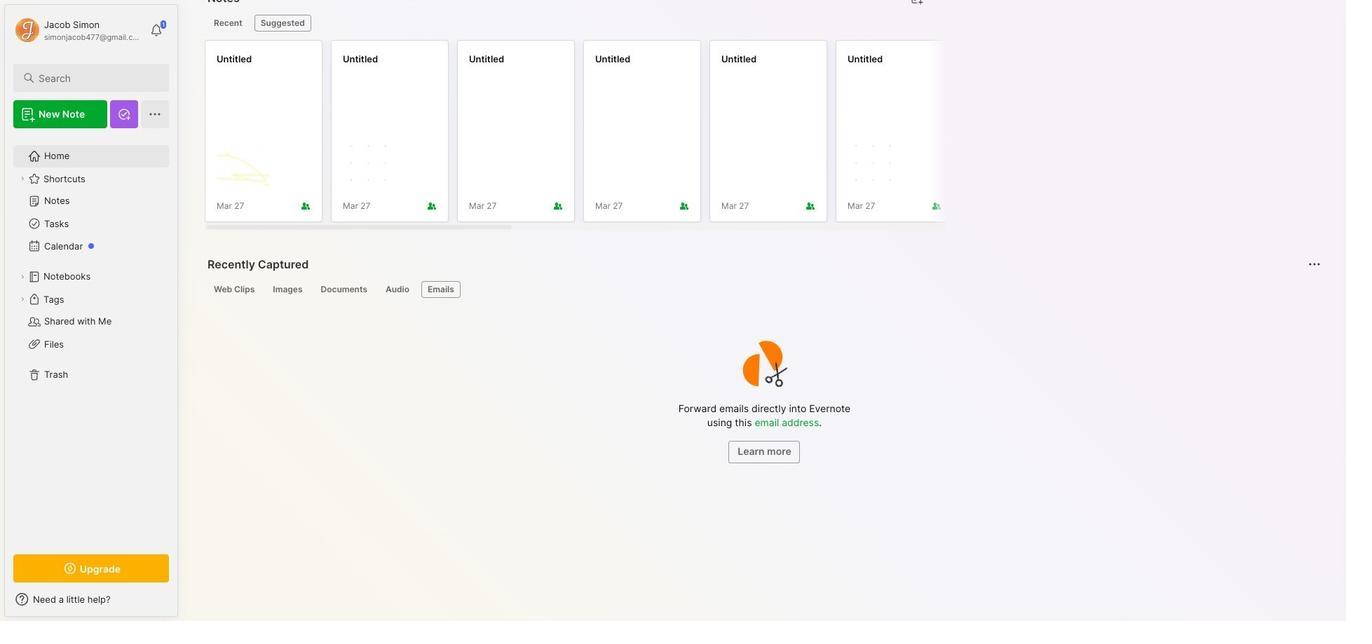 Task type: locate. For each thing, give the bounding box(es) containing it.
WHAT'S NEW field
[[5, 588, 177, 611]]

row group
[[205, 40, 1346, 231]]

Account field
[[13, 16, 143, 44]]

main element
[[0, 0, 182, 621]]

0 vertical spatial tab list
[[208, 15, 940, 32]]

tree inside main element
[[5, 137, 177, 542]]

More actions field
[[1305, 255, 1324, 274]]

2 horizontal spatial thumbnail image
[[848, 137, 901, 191]]

expand notebooks image
[[18, 273, 27, 281]]

2 tab list from the top
[[208, 281, 1319, 298]]

none search field inside main element
[[39, 69, 156, 86]]

1 horizontal spatial thumbnail image
[[343, 137, 396, 191]]

1 tab list from the top
[[208, 15, 940, 32]]

tree
[[5, 137, 177, 542]]

2 thumbnail image from the left
[[343, 137, 396, 191]]

thumbnail image
[[217, 137, 270, 191], [343, 137, 396, 191], [848, 137, 901, 191]]

Search text field
[[39, 72, 156, 85]]

1 thumbnail image from the left
[[217, 137, 270, 191]]

3 thumbnail image from the left
[[848, 137, 901, 191]]

1 vertical spatial tab list
[[208, 281, 1319, 298]]

None search field
[[39, 69, 156, 86]]

0 horizontal spatial thumbnail image
[[217, 137, 270, 191]]

tab list
[[208, 15, 940, 32], [208, 281, 1319, 298]]

more actions image
[[1306, 256, 1323, 273]]

tab
[[208, 15, 249, 32], [254, 15, 311, 32], [208, 281, 261, 298], [267, 281, 309, 298], [314, 281, 374, 298], [379, 281, 416, 298], [421, 281, 460, 298]]



Task type: describe. For each thing, give the bounding box(es) containing it.
click to collapse image
[[177, 595, 188, 612]]

expand tags image
[[18, 295, 27, 304]]



Task type: vqa. For each thing, say whether or not it's contained in the screenshot.
2nd thumbnail from the left
yes



